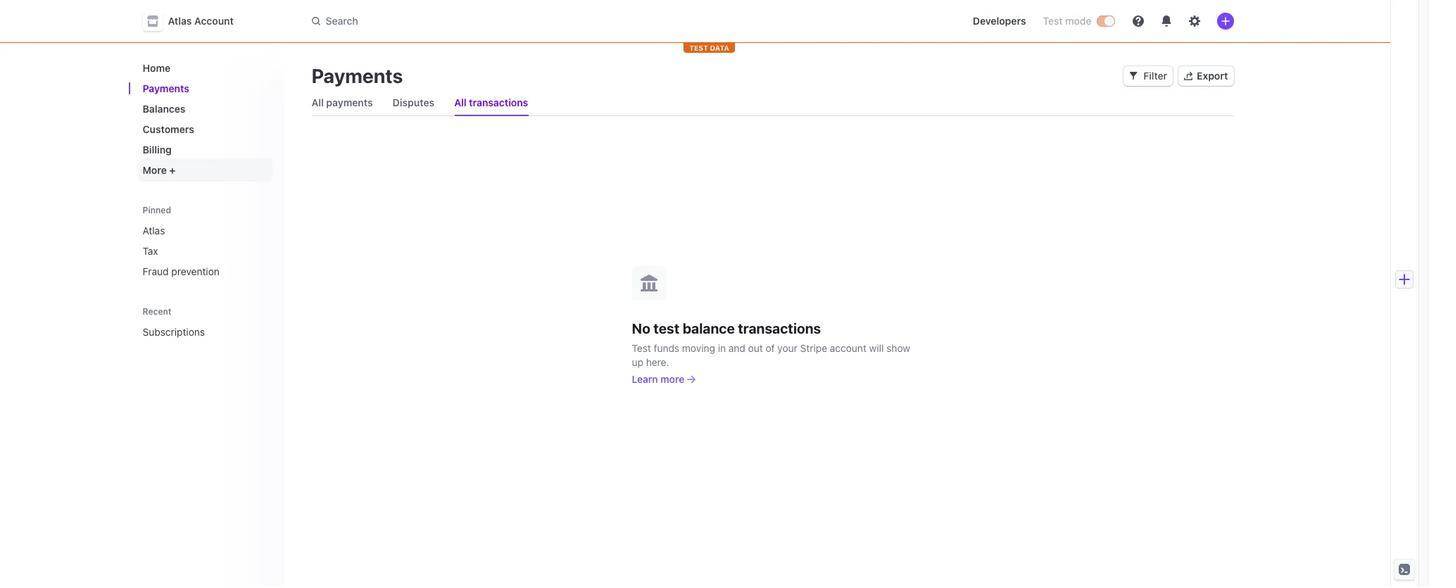 Task type: vqa. For each thing, say whether or not it's contained in the screenshot.
Disputes Link
yes



Task type: locate. For each thing, give the bounding box(es) containing it.
filter
[[1144, 70, 1168, 82]]

payments link
[[137, 77, 272, 100]]

1 all from the left
[[312, 97, 324, 108]]

help image
[[1133, 15, 1144, 27]]

all for all transactions
[[454, 97, 467, 108]]

transactions inside all transactions link
[[469, 97, 528, 108]]

all inside 'all payments' link
[[312, 97, 324, 108]]

test inside 'test funds moving in and out of your stripe account will show up here.'
[[632, 342, 651, 354]]

pinned navigation links element
[[137, 199, 275, 283]]

learn more
[[632, 373, 685, 385]]

payments inside core navigation links element
[[143, 82, 189, 94]]

atlas inside atlas "link"
[[143, 225, 165, 237]]

fraud
[[143, 266, 169, 278]]

1 vertical spatial test
[[632, 342, 651, 354]]

0 horizontal spatial atlas
[[143, 225, 165, 237]]

0 vertical spatial test
[[1044, 15, 1063, 27]]

1 horizontal spatial test
[[1044, 15, 1063, 27]]

billing link
[[137, 138, 272, 161]]

all
[[312, 97, 324, 108], [454, 97, 467, 108]]

export button
[[1179, 66, 1234, 86]]

all transactions link
[[449, 93, 534, 113]]

all for all payments
[[312, 97, 324, 108]]

1 vertical spatial transactions
[[738, 320, 821, 336]]

0 horizontal spatial test
[[632, 342, 651, 354]]

and
[[729, 342, 746, 354]]

1 vertical spatial atlas
[[143, 225, 165, 237]]

settings image
[[1189, 15, 1201, 27]]

no test balance transactions
[[632, 320, 821, 336]]

more
[[143, 164, 167, 176]]

0 horizontal spatial transactions
[[469, 97, 528, 108]]

payments
[[326, 97, 373, 108]]

tax link
[[137, 239, 272, 263]]

disputes
[[393, 97, 435, 108]]

home link
[[137, 56, 272, 80]]

tab list containing all payments
[[306, 90, 1234, 116]]

payments up balances
[[143, 82, 189, 94]]

pinned
[[143, 205, 171, 216]]

0 vertical spatial transactions
[[469, 97, 528, 108]]

export
[[1198, 70, 1229, 82]]

payments up payments
[[312, 64, 403, 87]]

developers link
[[968, 10, 1032, 32]]

test
[[1044, 15, 1063, 27], [632, 342, 651, 354]]

test up the "up"
[[632, 342, 651, 354]]

filter button
[[1125, 66, 1174, 86]]

mode
[[1066, 15, 1092, 27]]

transactions
[[469, 97, 528, 108], [738, 320, 821, 336]]

all right disputes
[[454, 97, 467, 108]]

payments
[[312, 64, 403, 87], [143, 82, 189, 94]]

2 all from the left
[[454, 97, 467, 108]]

1 horizontal spatial atlas
[[168, 15, 192, 27]]

all left payments
[[312, 97, 324, 108]]

atlas inside button
[[168, 15, 192, 27]]

disputes link
[[387, 93, 440, 113]]

all inside all transactions link
[[454, 97, 467, 108]]

subscriptions link
[[137, 321, 253, 344]]

all payments
[[312, 97, 373, 108]]

atlas link
[[137, 219, 272, 242]]

0 horizontal spatial all
[[312, 97, 324, 108]]

atlas left the account
[[168, 15, 192, 27]]

of
[[766, 342, 775, 354]]

0 horizontal spatial payments
[[143, 82, 189, 94]]

atlas
[[168, 15, 192, 27], [143, 225, 165, 237]]

prevention
[[171, 266, 220, 278]]

tab list
[[306, 90, 1234, 116]]

more +
[[143, 164, 176, 176]]

svg image
[[1130, 72, 1139, 80]]

atlas down pinned
[[143, 225, 165, 237]]

subscriptions
[[143, 326, 205, 338]]

pinned element
[[137, 219, 272, 283]]

Search search field
[[303, 8, 701, 34]]

0 vertical spatial atlas
[[168, 15, 192, 27]]

1 horizontal spatial all
[[454, 97, 467, 108]]

notifications image
[[1161, 15, 1172, 27]]

test left mode
[[1044, 15, 1063, 27]]

billing
[[143, 144, 172, 156]]



Task type: describe. For each thing, give the bounding box(es) containing it.
test for test mode
[[1044, 15, 1063, 27]]

stripe
[[801, 342, 828, 354]]

show
[[887, 342, 911, 354]]

up
[[632, 356, 644, 368]]

developers
[[973, 15, 1027, 27]]

moving
[[682, 342, 716, 354]]

account
[[194, 15, 234, 27]]

core navigation links element
[[137, 56, 272, 182]]

balances
[[143, 103, 186, 115]]

here.
[[646, 356, 670, 368]]

test funds moving in and out of your stripe account will show up here.
[[632, 342, 911, 368]]

account
[[830, 342, 867, 354]]

tax
[[143, 245, 158, 257]]

atlas for atlas
[[143, 225, 165, 237]]

test for test funds moving in and out of your stripe account will show up here.
[[632, 342, 651, 354]]

test mode
[[1044, 15, 1092, 27]]

+
[[169, 164, 176, 176]]

learn more link
[[632, 372, 696, 386]]

learn
[[632, 373, 658, 385]]

will
[[870, 342, 884, 354]]

recent
[[143, 306, 172, 317]]

1 horizontal spatial payments
[[312, 64, 403, 87]]

out
[[749, 342, 763, 354]]

1 horizontal spatial transactions
[[738, 320, 821, 336]]

data
[[710, 44, 730, 52]]

atlas account
[[168, 15, 234, 27]]

customers link
[[137, 118, 272, 141]]

no
[[632, 320, 651, 336]]

home
[[143, 62, 171, 74]]

test
[[690, 44, 708, 52]]

funds
[[654, 342, 680, 354]]

more
[[661, 373, 685, 385]]

fraud prevention link
[[137, 260, 272, 283]]

atlas for atlas account
[[168, 15, 192, 27]]

Search text field
[[303, 8, 701, 34]]

balance
[[683, 320, 735, 336]]

your
[[778, 342, 798, 354]]

balances link
[[137, 97, 272, 120]]

recent navigation links element
[[129, 300, 284, 344]]

test data
[[690, 44, 730, 52]]

fraud prevention
[[143, 266, 220, 278]]

search
[[326, 15, 358, 27]]

test
[[654, 320, 680, 336]]

customers
[[143, 123, 194, 135]]

in
[[718, 342, 726, 354]]

all transactions
[[454, 97, 528, 108]]

atlas account button
[[143, 11, 248, 31]]

all payments link
[[306, 93, 379, 113]]



